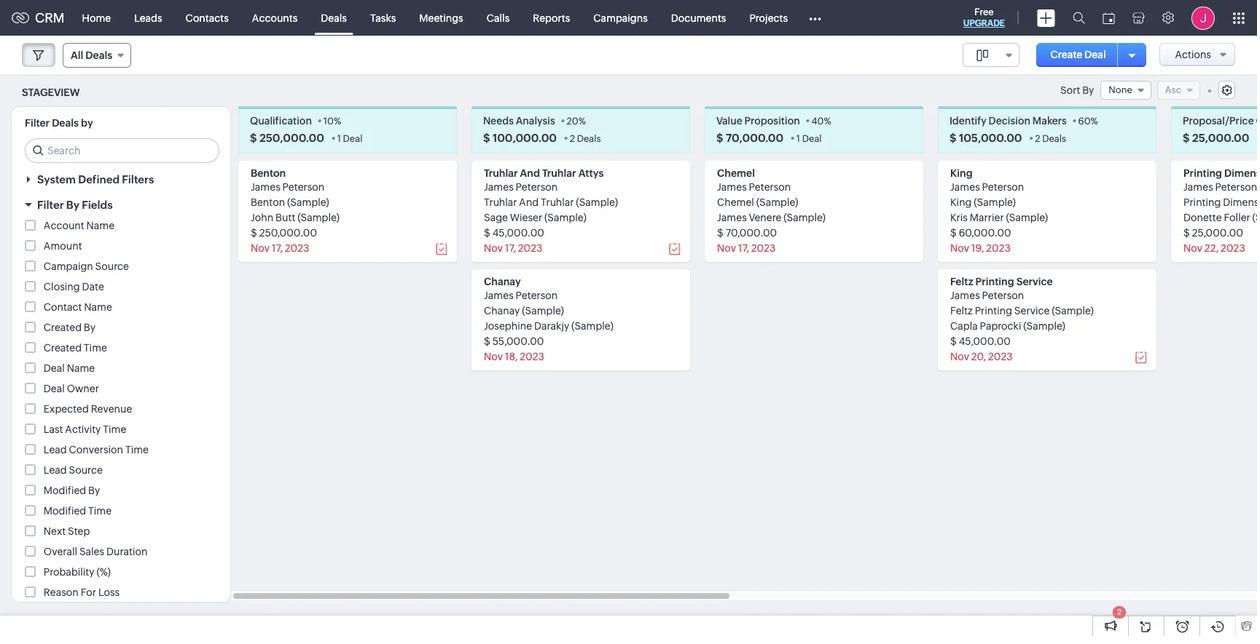 Task type: describe. For each thing, give the bounding box(es) containing it.
20
[[567, 116, 578, 127]]

james down 'chemel' link
[[717, 182, 747, 193]]

sort
[[1060, 85, 1080, 96]]

search image
[[1073, 12, 1085, 24]]

0 vertical spatial service
[[1016, 276, 1053, 288]]

calls link
[[475, 0, 521, 35]]

size image
[[976, 49, 988, 62]]

loss
[[98, 588, 120, 599]]

nov inside king james peterson king (sample) kris marrier (sample) $ 60,000.00 nov 19, 2023
[[950, 243, 969, 255]]

wieser
[[510, 212, 542, 224]]

peterson inside printing dimens james peterson printing dimens donette foller (s $ 25,000.00 nov 22, 2023
[[1215, 182, 1257, 193]]

proposition
[[745, 115, 800, 127]]

closing
[[44, 282, 80, 293]]

(sample) down truhlar and truhlar (sample) link
[[544, 212, 587, 224]]

2 deals for 100,000.00
[[570, 134, 601, 145]]

deal up deal owner
[[44, 363, 65, 375]]

$ down the qualification on the left top of page
[[250, 132, 257, 145]]

deal name
[[44, 363, 95, 375]]

create deal button
[[1036, 43, 1121, 67]]

chemel james peterson chemel (sample) james venere (sample) $ 70,000.00 nov 17, 2023
[[717, 168, 826, 255]]

feltz printing service link
[[950, 276, 1053, 288]]

deals down 20 %
[[577, 134, 601, 145]]

search element
[[1064, 0, 1094, 36]]

reason
[[44, 588, 79, 599]]

modified for modified by
[[44, 486, 86, 497]]

create
[[1051, 49, 1083, 60]]

create menu element
[[1028, 0, 1064, 35]]

value
[[716, 115, 743, 127]]

amount
[[44, 241, 82, 252]]

peterson inside feltz printing service james peterson feltz printing service (sample) capla paprocki (sample) $ 45,000.00 nov 20, 2023
[[982, 290, 1024, 302]]

created for created by
[[44, 322, 82, 334]]

(sample) up josephine darakjy (sample) link
[[522, 306, 564, 317]]

james venere (sample) link
[[717, 212, 826, 224]]

2 benton from the top
[[251, 197, 285, 209]]

22,
[[1205, 243, 1219, 255]]

None field
[[1101, 81, 1151, 100]]

name for deal name
[[67, 363, 95, 375]]

peterson inside truhlar and truhlar attys james peterson truhlar and truhlar (sample) sage wieser (sample) $ 45,000.00 nov 17, 2023
[[516, 182, 558, 193]]

40
[[812, 116, 824, 127]]

system defined filters button
[[12, 167, 230, 193]]

defined
[[78, 174, 120, 186]]

capla
[[950, 321, 978, 333]]

revenue
[[91, 404, 132, 416]]

All Deals field
[[63, 43, 131, 68]]

filter for filter deals by
[[25, 118, 50, 129]]

needs analysis
[[483, 115, 555, 127]]

deal right $ 250,000.00
[[343, 134, 363, 145]]

19,
[[971, 243, 984, 255]]

peterson inside chemel james peterson chemel (sample) james venere (sample) $ 70,000.00 nov 17, 2023
[[749, 182, 791, 193]]

deal inside button
[[1085, 49, 1106, 60]]

capla paprocki (sample) link
[[950, 321, 1066, 333]]

modified time
[[44, 506, 112, 518]]

(sample) up 'james venere (sample)' link
[[756, 197, 798, 209]]

$ inside truhlar and truhlar attys james peterson truhlar and truhlar (sample) sage wieser (sample) $ 45,000.00 nov 17, 2023
[[484, 228, 490, 239]]

king (sample) link
[[950, 197, 1016, 209]]

by for modified
[[88, 486, 100, 497]]

crm
[[35, 10, 65, 26]]

benton james peterson benton (sample) john butt (sample) $ 250,000.00 nov 17, 2023
[[251, 168, 340, 255]]

tasks
[[370, 12, 396, 24]]

lead for lead conversion time
[[44, 445, 67, 456]]

truhlar up sage wieser (sample) link
[[541, 197, 574, 209]]

name for contact name
[[84, 302, 112, 314]]

overall
[[44, 547, 77, 558]]

accounts
[[252, 12, 298, 24]]

feltz printing service (sample) link
[[950, 306, 1094, 317]]

2023 inside benton james peterson benton (sample) john butt (sample) $ 250,000.00 nov 17, 2023
[[285, 243, 309, 255]]

deals link
[[309, 0, 359, 35]]

100,000.00
[[493, 132, 557, 145]]

for
[[81, 588, 96, 599]]

(sample) up kris marrier (sample) 'link'
[[974, 197, 1016, 209]]

2 deals for 105,000.00
[[1035, 134, 1066, 145]]

2023 inside king james peterson king (sample) kris marrier (sample) $ 60,000.00 nov 19, 2023
[[986, 243, 1011, 255]]

1 deal for $ 70,000.00
[[796, 134, 822, 145]]

deal down the "40"
[[802, 134, 822, 145]]

by
[[81, 118, 93, 129]]

nov inside truhlar and truhlar attys james peterson truhlar and truhlar (sample) sage wieser (sample) $ 45,000.00 nov 17, 2023
[[484, 243, 503, 255]]

$ inside chanay james peterson chanay (sample) josephine darakjy (sample) $ 55,000.00 nov 18, 2023
[[484, 336, 490, 348]]

2023 inside printing dimens james peterson printing dimens donette foller (s $ 25,000.00 nov 22, 2023
[[1221, 243, 1245, 255]]

chemel (sample) link
[[717, 197, 798, 209]]

butt
[[276, 212, 295, 224]]

250,000.00 inside benton james peterson benton (sample) john butt (sample) $ 250,000.00 nov 17, 2023
[[259, 228, 317, 239]]

2 chemel from the top
[[717, 197, 754, 209]]

source for campaign source
[[95, 261, 129, 273]]

documents link
[[659, 0, 738, 35]]

tasks link
[[359, 0, 408, 35]]

foller
[[1224, 212, 1251, 224]]

peterson inside benton james peterson benton (sample) john butt (sample) $ 250,000.00 nov 17, 2023
[[282, 182, 325, 193]]

$ down value
[[716, 132, 723, 145]]

0 vertical spatial dimens
[[1224, 168, 1257, 180]]

deal up expected
[[44, 384, 65, 395]]

sage wieser (sample) link
[[484, 212, 587, 224]]

projects
[[750, 12, 788, 24]]

$ inside benton james peterson benton (sample) john butt (sample) $ 250,000.00 nov 17, 2023
[[251, 228, 257, 239]]

2023 inside truhlar and truhlar attys james peterson truhlar and truhlar (sample) sage wieser (sample) $ 45,000.00 nov 17, 2023
[[518, 243, 543, 255]]

deal owner
[[44, 384, 99, 395]]

20 %
[[567, 116, 586, 127]]

(sample) up john butt (sample) link
[[287, 197, 329, 209]]

created for created time
[[44, 343, 82, 354]]

account name
[[44, 220, 114, 232]]

james down chemel (sample) link
[[717, 212, 747, 224]]

2 horizontal spatial 2
[[1117, 609, 1122, 617]]

contact
[[44, 302, 82, 314]]

truhlar down $ 100,000.00
[[484, 168, 518, 180]]

$ inside printing dimens james peterson printing dimens donette foller (s $ 25,000.00 nov 22, 2023
[[1184, 228, 1190, 239]]

45,000.00 inside truhlar and truhlar attys james peterson truhlar and truhlar (sample) sage wieser (sample) $ 45,000.00 nov 17, 2023
[[492, 228, 544, 239]]

date
[[82, 282, 104, 293]]

upgrade
[[963, 18, 1005, 28]]

lead source
[[44, 465, 103, 477]]

1 feltz from the top
[[950, 276, 973, 288]]

nov inside chemel james peterson chemel (sample) james venere (sample) $ 70,000.00 nov 17, 2023
[[717, 243, 736, 255]]

1 deal for $ 250,000.00
[[337, 134, 363, 145]]

james inside benton james peterson benton (sample) john butt (sample) $ 250,000.00 nov 17, 2023
[[251, 182, 280, 193]]

value proposition
[[716, 115, 800, 127]]

truhlar and truhlar (sample) link
[[484, 197, 618, 209]]

profile element
[[1183, 0, 1224, 35]]

campaigns link
[[582, 0, 659, 35]]

home link
[[70, 0, 123, 35]]

q
[[1256, 115, 1257, 127]]

king james peterson king (sample) kris marrier (sample) $ 60,000.00 nov 19, 2023
[[950, 168, 1048, 255]]

truhlar and truhlar attys james peterson truhlar and truhlar (sample) sage wieser (sample) $ 45,000.00 nov 17, 2023
[[484, 168, 618, 255]]

probability (%)
[[44, 567, 111, 579]]

reason for loss
[[44, 588, 120, 599]]

meetings
[[419, 12, 463, 24]]

activity
[[65, 424, 101, 436]]

(sample) right venere
[[784, 212, 826, 224]]

% for $ 105,000.00
[[1091, 116, 1098, 127]]

all
[[71, 50, 83, 61]]

truhlar up truhlar and truhlar (sample) link
[[542, 168, 576, 180]]

2 for $ 100,000.00
[[570, 134, 575, 145]]

17, inside truhlar and truhlar attys james peterson truhlar and truhlar (sample) sage wieser (sample) $ 45,000.00 nov 17, 2023
[[505, 243, 516, 255]]

next
[[44, 526, 66, 538]]

nov inside chanay james peterson chanay (sample) josephine darakjy (sample) $ 55,000.00 nov 18, 2023
[[484, 352, 503, 363]]

10
[[323, 116, 334, 127]]

deals down makers
[[1042, 134, 1066, 145]]

40 %
[[812, 116, 831, 127]]

1 king from the top
[[950, 168, 973, 180]]

2 chanay from the top
[[484, 306, 520, 317]]

1 vertical spatial dimens
[[1223, 197, 1257, 209]]

paprocki
[[980, 321, 1021, 333]]

Other Modules field
[[800, 6, 831, 30]]

2023 inside feltz printing service james peterson feltz printing service (sample) capla paprocki (sample) $ 45,000.00 nov 20, 2023
[[988, 352, 1013, 363]]

filters
[[122, 174, 154, 186]]

profile image
[[1192, 6, 1215, 30]]

1 for 70,000.00
[[796, 134, 800, 145]]

donette
[[1184, 212, 1222, 224]]

none
[[1109, 85, 1132, 95]]

meetings link
[[408, 0, 475, 35]]

18,
[[505, 352, 518, 363]]

system
[[37, 174, 76, 186]]

filter by fields button
[[12, 193, 230, 218]]

probability
[[44, 567, 94, 579]]



Task type: vqa. For each thing, say whether or not it's contained in the screenshot.
Chats image
no



Task type: locate. For each thing, give the bounding box(es) containing it.
1 2 deals from the left
[[570, 134, 601, 145]]

actions
[[1175, 49, 1211, 60]]

stageview
[[22, 86, 80, 98]]

deals left by
[[52, 118, 79, 129]]

by for sort
[[1082, 85, 1094, 96]]

1 vertical spatial printing dimens link
[[1184, 197, 1257, 209]]

james up capla
[[950, 290, 980, 302]]

1 vertical spatial king
[[950, 197, 972, 209]]

3 % from the left
[[824, 116, 831, 127]]

create menu image
[[1037, 9, 1055, 27]]

0 horizontal spatial 2 deals
[[570, 134, 601, 145]]

peterson up "king (sample)" link
[[982, 182, 1024, 193]]

(sample) down benton (sample) link
[[297, 212, 340, 224]]

2023 inside chanay james peterson chanay (sample) josephine darakjy (sample) $ 55,000.00 nov 18, 2023
[[520, 352, 544, 363]]

$ down josephine
[[484, 336, 490, 348]]

1 horizontal spatial 17,
[[505, 243, 516, 255]]

1 vertical spatial 25,000.00
[[1192, 228, 1243, 239]]

attys
[[578, 168, 604, 180]]

created down contact
[[44, 322, 82, 334]]

2 250,000.00 from the top
[[259, 228, 317, 239]]

(sample) down 'attys'
[[576, 197, 618, 209]]

by
[[1082, 85, 1094, 96], [66, 199, 79, 212], [84, 322, 96, 334], [88, 486, 100, 497]]

None field
[[963, 43, 1019, 67]]

17, down venere
[[738, 243, 749, 255]]

time right conversion
[[125, 445, 149, 456]]

james inside chanay james peterson chanay (sample) josephine darakjy (sample) $ 55,000.00 nov 18, 2023
[[484, 290, 514, 302]]

0 vertical spatial modified
[[44, 486, 86, 497]]

$ inside king james peterson king (sample) kris marrier (sample) $ 60,000.00 nov 19, 2023
[[950, 228, 957, 239]]

20,
[[971, 352, 986, 363]]

lead
[[44, 445, 67, 456], [44, 465, 67, 477]]

1 lead from the top
[[44, 445, 67, 456]]

2023 down 55,000.00
[[520, 352, 544, 363]]

crm link
[[12, 10, 65, 26]]

2 70,000.00 from the top
[[726, 228, 777, 239]]

peterson inside king james peterson king (sample) kris marrier (sample) $ 60,000.00 nov 19, 2023
[[982, 182, 1024, 193]]

peterson down feltz printing service link
[[982, 290, 1024, 302]]

2 for $ 105,000.00
[[1035, 134, 1040, 145]]

$ 250,000.00
[[250, 132, 324, 145]]

proposal/price
[[1183, 115, 1254, 127]]

$ down "sage"
[[484, 228, 490, 239]]

1 deal down 10 %
[[337, 134, 363, 145]]

45,000.00 inside feltz printing service james peterson feltz printing service (sample) capla paprocki (sample) $ 45,000.00 nov 20, 2023
[[959, 336, 1011, 348]]

70,000.00 inside chemel james peterson chemel (sample) james venere (sample) $ 70,000.00 nov 17, 2023
[[726, 228, 777, 239]]

1 horizontal spatial 2 deals
[[1035, 134, 1066, 145]]

modified down lead source
[[44, 486, 86, 497]]

17,
[[272, 243, 283, 255], [505, 243, 516, 255], [738, 243, 749, 255]]

printing dimens link down proposal/price q $ 25,000.00
[[1184, 168, 1257, 180]]

0 vertical spatial benton
[[251, 168, 286, 180]]

documents
[[671, 12, 726, 24]]

chanay link
[[484, 276, 521, 288]]

2 printing dimens link from the top
[[1184, 197, 1257, 209]]

chanay up josephine
[[484, 306, 520, 317]]

1 vertical spatial 70,000.00
[[726, 228, 777, 239]]

25,000.00
[[1192, 132, 1249, 145], [1192, 228, 1243, 239]]

1 vertical spatial and
[[519, 197, 539, 209]]

decision
[[989, 115, 1031, 127]]

$ inside feltz printing service james peterson feltz printing service (sample) capla paprocki (sample) $ 45,000.00 nov 20, 2023
[[950, 336, 957, 348]]

0 vertical spatial and
[[520, 168, 540, 180]]

sort by
[[1060, 85, 1094, 96]]

% down sort by
[[1091, 116, 1098, 127]]

1 25,000.00 from the top
[[1192, 132, 1249, 145]]

lead for lead source
[[44, 465, 67, 477]]

1 vertical spatial source
[[69, 465, 103, 477]]

1 down 10 %
[[337, 134, 341, 145]]

nov inside feltz printing service james peterson feltz printing service (sample) capla paprocki (sample) $ 45,000.00 nov 20, 2023
[[950, 352, 969, 363]]

nov down 'james venere (sample)' link
[[717, 243, 736, 255]]

2 lead from the top
[[44, 465, 67, 477]]

(sample)
[[287, 197, 329, 209], [576, 197, 618, 209], [756, 197, 798, 209], [974, 197, 1016, 209], [297, 212, 340, 224], [544, 212, 587, 224], [784, 212, 826, 224], [1006, 212, 1048, 224], [522, 306, 564, 317], [1052, 306, 1094, 317], [571, 321, 614, 333], [1023, 321, 1066, 333]]

modified up next step
[[44, 506, 86, 518]]

2023 down 60,000.00
[[986, 243, 1011, 255]]

17, inside chemel james peterson chemel (sample) james venere (sample) $ 70,000.00 nov 17, 2023
[[738, 243, 749, 255]]

2 modified from the top
[[44, 506, 86, 518]]

2023 right 20,
[[988, 352, 1013, 363]]

time down revenue
[[103, 424, 126, 436]]

% for $ 250,000.00
[[334, 116, 341, 127]]

1 vertical spatial filter
[[37, 199, 64, 212]]

created
[[44, 322, 82, 334], [44, 343, 82, 354]]

james down benton link
[[251, 182, 280, 193]]

chanay up chanay (sample) link
[[484, 276, 521, 288]]

$ down capla
[[950, 336, 957, 348]]

250,000.00 down butt
[[259, 228, 317, 239]]

0 vertical spatial printing dimens link
[[1184, 168, 1257, 180]]

% right "proposition"
[[824, 116, 831, 127]]

$ 70,000.00
[[716, 132, 784, 145]]

truhlar
[[484, 168, 518, 180], [542, 168, 576, 180], [484, 197, 517, 209], [541, 197, 574, 209]]

filter down stageview
[[25, 118, 50, 129]]

0 vertical spatial chanay
[[484, 276, 521, 288]]

25,000.00 inside printing dimens james peterson printing dimens donette foller (s $ 25,000.00 nov 22, 2023
[[1192, 228, 1243, 239]]

free upgrade
[[963, 7, 1005, 28]]

james inside printing dimens james peterson printing dimens donette foller (s $ 25,000.00 nov 22, 2023
[[1184, 182, 1213, 193]]

(sample) right darakjy
[[571, 321, 614, 333]]

17, inside benton james peterson benton (sample) john butt (sample) $ 250,000.00 nov 17, 2023
[[272, 243, 283, 255]]

1 deal down the "40"
[[796, 134, 822, 145]]

2 feltz from the top
[[950, 306, 973, 317]]

(sample) up capla paprocki (sample) link
[[1052, 306, 1094, 317]]

source for lead source
[[69, 465, 103, 477]]

john
[[251, 212, 274, 224]]

james inside feltz printing service james peterson feltz printing service (sample) capla paprocki (sample) $ 45,000.00 nov 20, 2023
[[950, 290, 980, 302]]

benton up john
[[251, 197, 285, 209]]

0 horizontal spatial 1 deal
[[337, 134, 363, 145]]

25,000.00 down donette foller (s link
[[1192, 228, 1243, 239]]

2 1 deal from the left
[[796, 134, 822, 145]]

1 benton from the top
[[251, 168, 286, 180]]

1 vertical spatial created
[[44, 343, 82, 354]]

name down fields
[[86, 220, 114, 232]]

0 vertical spatial 70,000.00
[[726, 132, 784, 145]]

by up modified time
[[88, 486, 100, 497]]

name down date
[[84, 302, 112, 314]]

$ down identify on the top right of page
[[950, 132, 957, 145]]

0 vertical spatial source
[[95, 261, 129, 273]]

2 vertical spatial name
[[67, 363, 95, 375]]

deals left "tasks" link
[[321, 12, 347, 24]]

printing
[[1184, 168, 1222, 180], [1184, 197, 1221, 209], [976, 276, 1014, 288], [975, 306, 1012, 317]]

1 vertical spatial lead
[[44, 465, 67, 477]]

% for $ 100,000.00
[[578, 116, 586, 127]]

peterson
[[282, 182, 325, 193], [516, 182, 558, 193], [749, 182, 791, 193], [982, 182, 1024, 193], [1215, 182, 1257, 193], [516, 290, 558, 302], [982, 290, 1024, 302]]

leads
[[134, 12, 162, 24]]

nov
[[251, 243, 270, 255], [484, 243, 503, 255], [717, 243, 736, 255], [950, 243, 969, 255], [1184, 243, 1203, 255], [484, 352, 503, 363], [950, 352, 969, 363]]

2 horizontal spatial 17,
[[738, 243, 749, 255]]

0 horizontal spatial 1
[[337, 134, 341, 145]]

by for created
[[84, 322, 96, 334]]

james inside truhlar and truhlar attys james peterson truhlar and truhlar (sample) sage wieser (sample) $ 45,000.00 nov 17, 2023
[[484, 182, 514, 193]]

conversion
[[69, 445, 123, 456]]

calendar image
[[1103, 12, 1115, 24]]

and
[[520, 168, 540, 180], [519, 197, 539, 209]]

james up "sage"
[[484, 182, 514, 193]]

1 vertical spatial modified
[[44, 506, 86, 518]]

1 vertical spatial 250,000.00
[[259, 228, 317, 239]]

peterson down truhlar and truhlar attys link
[[516, 182, 558, 193]]

0 horizontal spatial 45,000.00
[[492, 228, 544, 239]]

1 vertical spatial benton
[[251, 197, 285, 209]]

2023 inside chemel james peterson chemel (sample) james venere (sample) $ 70,000.00 nov 17, 2023
[[751, 243, 776, 255]]

Search text field
[[26, 139, 219, 163]]

filter deals by
[[25, 118, 93, 129]]

$ 100,000.00
[[483, 132, 557, 145]]

campaign
[[44, 261, 93, 273]]

james down chanay link
[[484, 290, 514, 302]]

2 deals down 20 %
[[570, 134, 601, 145]]

0 vertical spatial chemel
[[717, 168, 755, 180]]

45,000.00 down wieser
[[492, 228, 544, 239]]

peterson up chanay (sample) link
[[516, 290, 558, 302]]

0 vertical spatial 45,000.00
[[492, 228, 544, 239]]

nov left 22,
[[1184, 243, 1203, 255]]

leads link
[[123, 0, 174, 35]]

2 % from the left
[[578, 116, 586, 127]]

service
[[1016, 276, 1053, 288], [1014, 306, 1050, 317]]

1 horizontal spatial 1 deal
[[796, 134, 822, 145]]

0 horizontal spatial 2
[[570, 134, 575, 145]]

25,000.00 inside proposal/price q $ 25,000.00
[[1192, 132, 1249, 145]]

nov inside printing dimens james peterson printing dimens donette foller (s $ 25,000.00 nov 22, 2023
[[1184, 243, 1203, 255]]

$ 105,000.00
[[950, 132, 1022, 145]]

4 % from the left
[[1091, 116, 1098, 127]]

1 modified from the top
[[44, 486, 86, 497]]

1 vertical spatial 45,000.00
[[959, 336, 1011, 348]]

17, down "sage"
[[505, 243, 516, 255]]

nov down john
[[251, 243, 270, 255]]

60 %
[[1078, 116, 1098, 127]]

$ down kris
[[950, 228, 957, 239]]

17, for chemel james peterson chemel (sample) james venere (sample) $ 70,000.00 nov 17, 2023
[[738, 243, 749, 255]]

james inside king james peterson king (sample) kris marrier (sample) $ 60,000.00 nov 19, 2023
[[950, 182, 980, 193]]

0 vertical spatial created
[[44, 322, 82, 334]]

nov left 18,
[[484, 352, 503, 363]]

1 vertical spatial feltz
[[950, 306, 973, 317]]

105,000.00
[[959, 132, 1022, 145]]

james down king link
[[950, 182, 980, 193]]

60,000.00
[[959, 228, 1011, 239]]

donette foller (s link
[[1184, 212, 1257, 224]]

filter for filter by fields
[[37, 199, 64, 212]]

deals
[[321, 12, 347, 24], [86, 50, 112, 61], [52, 118, 79, 129], [577, 134, 601, 145], [1042, 134, 1066, 145]]

2023 right 22,
[[1221, 243, 1245, 255]]

chanay
[[484, 276, 521, 288], [484, 306, 520, 317]]

by down the contact name
[[84, 322, 96, 334]]

contacts link
[[174, 0, 240, 35]]

filter by fields
[[37, 199, 113, 212]]

1 chemel from the top
[[717, 168, 755, 180]]

chemel link
[[717, 168, 755, 180]]

feltz
[[950, 276, 973, 288], [950, 306, 973, 317]]

sage
[[484, 212, 508, 224]]

(sample) right marrier
[[1006, 212, 1048, 224]]

2 created from the top
[[44, 343, 82, 354]]

1 vertical spatial chanay
[[484, 306, 520, 317]]

1 chanay from the top
[[484, 276, 521, 288]]

truhlar up "sage"
[[484, 197, 517, 209]]

josephine darakjy (sample) link
[[484, 321, 614, 333]]

$ down needs
[[483, 132, 490, 145]]

0 vertical spatial king
[[950, 168, 973, 180]]

2 deals down makers
[[1035, 134, 1066, 145]]

chanay james peterson chanay (sample) josephine darakjy (sample) $ 55,000.00 nov 18, 2023
[[484, 276, 614, 363]]

(%)
[[97, 567, 111, 579]]

1 created from the top
[[44, 322, 82, 334]]

2 1 from the left
[[796, 134, 800, 145]]

2023 down john butt (sample) link
[[285, 243, 309, 255]]

2023 down venere
[[751, 243, 776, 255]]

% for $ 70,000.00
[[824, 116, 831, 127]]

benton
[[251, 168, 286, 180], [251, 197, 285, 209]]

by for filter
[[66, 199, 79, 212]]

overall sales duration
[[44, 547, 148, 558]]

peterson up chemel (sample) link
[[749, 182, 791, 193]]

source up date
[[95, 261, 129, 273]]

by right the sort
[[1082, 85, 1094, 96]]

1 1 from the left
[[337, 134, 341, 145]]

duration
[[106, 547, 148, 558]]

1 17, from the left
[[272, 243, 283, 255]]

0 vertical spatial lead
[[44, 445, 67, 456]]

0 vertical spatial 25,000.00
[[1192, 132, 1249, 145]]

feltz down 19,
[[950, 276, 973, 288]]

1
[[337, 134, 341, 145], [796, 134, 800, 145]]

1 horizontal spatial 2
[[1035, 134, 1040, 145]]

name for account name
[[86, 220, 114, 232]]

kris marrier (sample) link
[[950, 212, 1048, 224]]

0 vertical spatial feltz
[[950, 276, 973, 288]]

2 17, from the left
[[505, 243, 516, 255]]

lead down last
[[44, 445, 67, 456]]

1 down "proposition"
[[796, 134, 800, 145]]

deals inside field
[[86, 50, 112, 61]]

$ inside proposal/price q $ 25,000.00
[[1183, 132, 1190, 145]]

benton up benton (sample) link
[[251, 168, 286, 180]]

1 1 deal from the left
[[337, 134, 363, 145]]

1 vertical spatial name
[[84, 302, 112, 314]]

printing dimens link up donette foller (s link
[[1184, 197, 1257, 209]]

70,000.00 down value proposition
[[726, 132, 784, 145]]

2 king from the top
[[950, 197, 972, 209]]

qualification
[[250, 115, 312, 127]]

calls
[[487, 12, 510, 24]]

expected
[[44, 404, 89, 416]]

and up wieser
[[519, 197, 539, 209]]

created by
[[44, 322, 96, 334]]

peterson up benton (sample) link
[[282, 182, 325, 193]]

$ down donette
[[1184, 228, 1190, 239]]

free
[[975, 7, 994, 17]]

modified
[[44, 486, 86, 497], [44, 506, 86, 518]]

25,000.00 down proposal/price
[[1192, 132, 1249, 145]]

feltz up capla
[[950, 306, 973, 317]]

next step
[[44, 526, 90, 538]]

identify
[[950, 115, 987, 127]]

1 70,000.00 from the top
[[726, 132, 784, 145]]

250,000.00 down the qualification on the left top of page
[[259, 132, 324, 145]]

1 250,000.00 from the top
[[259, 132, 324, 145]]

2 2 deals from the left
[[1035, 134, 1066, 145]]

0 vertical spatial 250,000.00
[[259, 132, 324, 145]]

benton (sample) link
[[251, 197, 329, 209]]

1 vertical spatial service
[[1014, 306, 1050, 317]]

70,000.00
[[726, 132, 784, 145], [726, 228, 777, 239]]

time down created by
[[84, 343, 107, 354]]

nov down "sage"
[[484, 243, 503, 255]]

10 %
[[323, 116, 341, 127]]

josephine
[[484, 321, 532, 333]]

chemel up chemel (sample) link
[[717, 168, 755, 180]]

1 % from the left
[[334, 116, 341, 127]]

$ down proposal/price
[[1183, 132, 1190, 145]]

$ inside chemel james peterson chemel (sample) james venere (sample) $ 70,000.00 nov 17, 2023
[[717, 228, 724, 239]]

campaign source
[[44, 261, 129, 273]]

fields
[[82, 199, 113, 212]]

peterson inside chanay james peterson chanay (sample) josephine darakjy (sample) $ 55,000.00 nov 18, 2023
[[516, 290, 558, 302]]

nov inside benton james peterson benton (sample) john butt (sample) $ 250,000.00 nov 17, 2023
[[251, 243, 270, 255]]

17, for benton james peterson benton (sample) john butt (sample) $ 250,000.00 nov 17, 2023
[[272, 243, 283, 255]]

benton link
[[251, 168, 286, 180]]

makers
[[1033, 115, 1067, 127]]

king up kris
[[950, 197, 972, 209]]

(sample) down 'feltz printing service (sample)' link
[[1023, 321, 1066, 333]]

modified for modified time
[[44, 506, 86, 518]]

% right the qualification on the left top of page
[[334, 116, 341, 127]]

(s
[[1253, 212, 1257, 224]]

0 horizontal spatial 17,
[[272, 243, 283, 255]]

reports link
[[521, 0, 582, 35]]

2023 down wieser
[[518, 243, 543, 255]]

last activity time
[[44, 424, 126, 436]]

1 vertical spatial chemel
[[717, 197, 754, 209]]

1 horizontal spatial 1
[[796, 134, 800, 145]]

by inside dropdown button
[[66, 199, 79, 212]]

2 25,000.00 from the top
[[1192, 228, 1243, 239]]

and down the 100,000.00
[[520, 168, 540, 180]]

3 17, from the left
[[738, 243, 749, 255]]

17, down butt
[[272, 243, 283, 255]]

created up deal name
[[44, 343, 82, 354]]

time up 'step' on the bottom of page
[[88, 506, 112, 518]]

0 vertical spatial filter
[[25, 118, 50, 129]]

1 printing dimens link from the top
[[1184, 168, 1257, 180]]

deal right create
[[1085, 49, 1106, 60]]

marrier
[[970, 212, 1004, 224]]

% right analysis on the left top
[[578, 116, 586, 127]]

0 vertical spatial name
[[86, 220, 114, 232]]

closing date
[[44, 282, 104, 293]]

2023
[[285, 243, 309, 255], [518, 243, 543, 255], [751, 243, 776, 255], [986, 243, 1011, 255], [1221, 243, 1245, 255], [520, 352, 544, 363], [988, 352, 1013, 363]]

filter inside dropdown button
[[37, 199, 64, 212]]

1 for 250,000.00
[[337, 134, 341, 145]]

1 horizontal spatial 45,000.00
[[959, 336, 1011, 348]]

55,000.00
[[492, 336, 544, 348]]

peterson up foller in the right top of the page
[[1215, 182, 1257, 193]]



